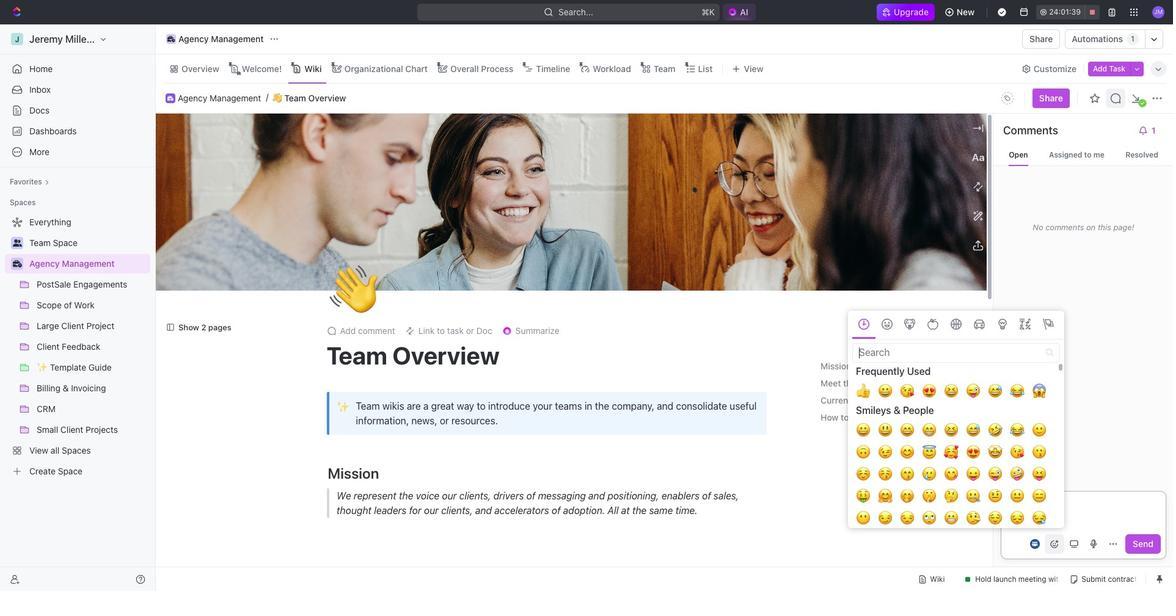 Task type: vqa. For each thing, say whether or not it's contained in the screenshot.
a
yes



Task type: locate. For each thing, give the bounding box(es) containing it.
team for team
[[654, 63, 676, 74]]

0 horizontal spatial and
[[475, 506, 492, 517]]

1 horizontal spatial 😜
[[989, 465, 1003, 485]]

information,
[[356, 416, 409, 427]]

no
[[1034, 222, 1044, 232]]

comment
[[358, 326, 395, 337]]

0 vertical spatial 😍
[[923, 382, 937, 402]]

😃
[[879, 421, 893, 441]]

and inside team wikis are a great way to introduce your teams in the company, and consolidate useful information, news, or resources.
[[657, 401, 674, 412]]

work
[[852, 413, 872, 423]]

1 horizontal spatial 😍
[[967, 443, 981, 463]]

projects
[[854, 396, 888, 406]]

with
[[874, 413, 891, 423]]

to inside team wikis are a great way to introduce your teams in the company, and consolidate useful information, news, or resources.
[[477, 401, 486, 412]]

1 vertical spatial mission
[[328, 466, 379, 483]]

0 vertical spatial 😜
[[967, 382, 981, 402]]

2 vertical spatial to
[[841, 413, 850, 423]]

resources.
[[452, 416, 498, 427]]

👋 team overview
[[273, 93, 346, 103]]

2 vertical spatial business time image
[[13, 260, 22, 268]]

2 vertical spatial overview
[[393, 341, 500, 370]]

1 vertical spatial 😍
[[967, 443, 981, 463]]

0 horizontal spatial meet the team
[[328, 566, 424, 583]]

and up the adoption.
[[589, 491, 605, 502]]

1 😆 from the top
[[945, 382, 959, 402]]

😜 up 🤨
[[989, 465, 1003, 485]]

0 vertical spatial 😀
[[879, 382, 893, 402]]

😀 left 😃
[[857, 421, 871, 441]]

0 horizontal spatial 😜
[[967, 382, 981, 402]]

and right company,
[[657, 401, 674, 412]]

1 horizontal spatial 😀
[[879, 382, 893, 402]]

😝
[[1033, 465, 1047, 485]]

2 vertical spatial agency management link
[[29, 254, 148, 274]]

😜 down search search field
[[967, 382, 981, 402]]

😆 inside the smileys & people 'element'
[[945, 421, 959, 441]]

of up the accelerators
[[527, 491, 536, 502]]

1 horizontal spatial add
[[1094, 64, 1108, 73]]

add task button
[[1089, 61, 1131, 76]]

1 vertical spatial 😘
[[1011, 443, 1025, 463]]

😍 inside the smileys & people 'element'
[[967, 443, 981, 463]]

😀 down frequently
[[879, 382, 893, 402]]

for
[[409, 506, 421, 517]]

1 vertical spatial 😆
[[945, 421, 959, 441]]

0 horizontal spatial team
[[390, 566, 424, 583]]

😐
[[1011, 487, 1025, 507]]

Search search field
[[853, 344, 1061, 363]]

welcome! link
[[240, 60, 282, 77]]

0 vertical spatial 😘
[[901, 382, 915, 402]]

represent
[[354, 491, 396, 502]]

1 😂 from the top
[[1011, 382, 1025, 402]]

to
[[1085, 150, 1092, 160], [477, 401, 486, 412], [841, 413, 850, 423]]

😆 for 😅
[[945, 421, 959, 441]]

1 vertical spatial meet
[[328, 566, 362, 583]]

our right the 'voice'
[[442, 491, 457, 502]]

clients, left drivers
[[459, 491, 491, 502]]

😂 inside the frequently used element
[[1011, 382, 1025, 402]]

sales,
[[714, 491, 739, 502]]

&
[[894, 405, 901, 416]]

share inside "button"
[[1030, 34, 1054, 44]]

business time image
[[167, 36, 175, 42], [168, 96, 174, 101], [13, 260, 22, 268]]

1 vertical spatial overview
[[309, 93, 346, 103]]

add left task
[[1094, 64, 1108, 73]]

0 vertical spatial our
[[442, 491, 457, 502]]

to left me
[[1085, 150, 1092, 160]]

2 horizontal spatial overview
[[393, 341, 500, 370]]

teams
[[555, 401, 582, 412]]

🥰
[[945, 443, 959, 463]]

0 horizontal spatial add
[[340, 326, 356, 337]]

😅 left 🤣
[[967, 421, 981, 441]]

🤔
[[945, 487, 959, 507]]

team overview
[[327, 341, 500, 370]]

0 vertical spatial meet the team
[[821, 379, 880, 389]]

1 vertical spatial add
[[340, 326, 356, 337]]

😜
[[967, 382, 981, 402], [989, 465, 1003, 485]]

drivers
[[493, 491, 524, 502]]

our
[[442, 491, 457, 502], [424, 506, 439, 517]]

smileys & people
[[857, 405, 935, 416]]

1 horizontal spatial team
[[859, 379, 880, 389]]

😂 left 😱
[[1011, 382, 1025, 402]]

me
[[1094, 150, 1105, 160]]

0 vertical spatial to
[[1085, 150, 1092, 160]]

2 😂 from the top
[[1011, 421, 1025, 441]]

0 vertical spatial and
[[657, 401, 674, 412]]

0 horizontal spatial 😀
[[857, 421, 871, 441]]

😍 left 🤩
[[967, 443, 981, 463]]

0 vertical spatial mission
[[821, 362, 852, 372]]

we represent the voice our clients, drivers of messaging and positioning, enablers of sales, thought leaders for our clients, and accelerators of adoption. all at the same time.
[[337, 491, 742, 517]]

agency management for the middle business time icon
[[178, 93, 261, 103]]

0 horizontal spatial 😍
[[923, 382, 937, 402]]

0 horizontal spatial 😅
[[967, 421, 981, 441]]

😆
[[945, 382, 959, 402], [945, 421, 959, 441]]

0 horizontal spatial mission
[[328, 466, 379, 483]]

0 vertical spatial clients,
[[459, 491, 491, 502]]

agency management inside tree
[[29, 259, 115, 269]]

⌘k
[[702, 7, 716, 17]]

and left the accelerators
[[475, 506, 492, 517]]

0 vertical spatial 😂
[[1011, 382, 1025, 402]]

to for how
[[841, 413, 850, 423]]

organizational chart
[[345, 63, 428, 74]]

pages
[[208, 323, 232, 333]]

😂 right 🤣
[[1011, 421, 1025, 441]]

2 vertical spatial and
[[475, 506, 492, 517]]

1 vertical spatial 😅
[[967, 421, 981, 441]]

mission up current
[[821, 362, 852, 372]]

0 vertical spatial agency management link
[[163, 32, 267, 46]]

the inside team wikis are a great way to introduce your teams in the company, and consolidate useful information, news, or resources.
[[595, 401, 610, 412]]

0 horizontal spatial to
[[477, 401, 486, 412]]

add inside button
[[1094, 64, 1108, 73]]

😆 for 😜
[[945, 382, 959, 402]]

team
[[859, 379, 880, 389], [390, 566, 424, 583]]

2 horizontal spatial to
[[1085, 150, 1092, 160]]

same
[[649, 506, 673, 517]]

🤣
[[989, 421, 1003, 441]]

😅 inside the frequently used element
[[989, 382, 1003, 402]]

0 horizontal spatial our
[[424, 506, 439, 517]]

on
[[1087, 222, 1096, 232]]

clients, right for on the bottom left of page
[[441, 506, 473, 517]]

news,
[[412, 416, 438, 427]]

2 vertical spatial management
[[62, 259, 115, 269]]

1 horizontal spatial overview
[[309, 93, 346, 103]]

😛
[[967, 465, 981, 485]]

2 vertical spatial agency
[[29, 259, 60, 269]]

😅 inside the smileys & people 'element'
[[967, 421, 981, 441]]

0 horizontal spatial overview
[[182, 63, 219, 74]]

1 horizontal spatial meet
[[821, 379, 842, 389]]

1 vertical spatial agency management link
[[178, 93, 261, 104]]

2 vertical spatial agency management
[[29, 259, 115, 269]]

1 horizontal spatial 😘
[[1011, 443, 1025, 463]]

management
[[211, 34, 264, 44], [210, 93, 261, 103], [62, 259, 115, 269]]

send button
[[1126, 535, 1162, 555]]

0 horizontal spatial 😘
[[901, 382, 915, 402]]

1 vertical spatial to
[[477, 401, 486, 412]]

😑
[[1033, 487, 1047, 507]]

😀 inside the smileys & people 'element'
[[857, 421, 871, 441]]

1 horizontal spatial 😅
[[989, 382, 1003, 402]]

1 vertical spatial share
[[1040, 93, 1064, 103]]

😒
[[901, 509, 915, 529]]

of left sales,
[[702, 491, 711, 502]]

😌
[[989, 509, 1003, 529]]

to right how
[[841, 413, 850, 423]]

😄
[[901, 421, 915, 441]]

0 vertical spatial 😅
[[989, 382, 1003, 402]]

🙂
[[1033, 421, 1047, 441]]

1 horizontal spatial to
[[841, 413, 850, 423]]

of down messaging
[[552, 506, 561, 517]]

😬
[[945, 509, 959, 529]]

to right the way
[[477, 401, 486, 412]]

😘 up 🤪 on the right
[[1011, 443, 1025, 463]]

no comments on this page!
[[1034, 222, 1135, 232]]

😁
[[923, 421, 937, 441]]

share up customize button
[[1030, 34, 1054, 44]]

😂 inside the smileys & people 'element'
[[1011, 421, 1025, 441]]

add for add task
[[1094, 64, 1108, 73]]

team
[[654, 63, 676, 74], [285, 93, 306, 103], [327, 341, 388, 370], [356, 401, 380, 412]]

mission up "we" at the left of the page
[[328, 466, 379, 483]]

share down customize button
[[1040, 93, 1064, 103]]

😗 ☺️
[[857, 443, 1047, 485]]

overview left welcome! 'link'
[[182, 63, 219, 74]]

😂 for 😅
[[1011, 382, 1025, 402]]

add left comment
[[340, 326, 356, 337]]

😝 🤑
[[857, 465, 1047, 507]]

0 vertical spatial 😆
[[945, 382, 959, 402]]

2 😆 from the top
[[945, 421, 959, 441]]

management inside agency management tree
[[62, 259, 115, 269]]

meet
[[821, 379, 842, 389], [328, 566, 362, 583]]

😍 inside the frequently used element
[[923, 382, 937, 402]]

😆 inside the frequently used element
[[945, 382, 959, 402]]

our down the 'voice'
[[424, 506, 439, 517]]

1 vertical spatial 😜
[[989, 465, 1003, 485]]

all
[[608, 506, 619, 517]]

1 vertical spatial agency
[[178, 93, 207, 103]]

😆 up 🥰
[[945, 421, 959, 441]]

1 vertical spatial management
[[210, 93, 261, 103]]

🤑
[[857, 487, 871, 507]]

1 vertical spatial 😀
[[857, 421, 871, 441]]

1 horizontal spatial our
[[442, 491, 457, 502]]

0 vertical spatial business time image
[[167, 36, 175, 42]]

add
[[1094, 64, 1108, 73], [340, 326, 356, 337]]

😍 up people
[[923, 382, 937, 402]]

team up the information,
[[356, 401, 380, 412]]

timeline
[[536, 63, 571, 74]]

1 horizontal spatial and
[[589, 491, 605, 502]]

team down add comment at the left bottom
[[327, 341, 388, 370]]

0 vertical spatial meet
[[821, 379, 842, 389]]

1 vertical spatial team
[[390, 566, 424, 583]]

2 horizontal spatial and
[[657, 401, 674, 412]]

1 vertical spatial agency management
[[178, 93, 261, 103]]

list
[[699, 63, 713, 74]]

1 vertical spatial 😂
[[1011, 421, 1025, 441]]

😊
[[901, 443, 915, 463]]

😏
[[879, 509, 893, 529]]

overview down wiki
[[309, 93, 346, 103]]

positioning,
[[608, 491, 659, 502]]

overview up great
[[393, 341, 500, 370]]

0 vertical spatial add
[[1094, 64, 1108, 73]]

😀 inside the frequently used element
[[879, 382, 893, 402]]

adoption.
[[563, 506, 605, 517]]

smileys & people element
[[853, 402, 1055, 592]]

assigned
[[1050, 150, 1083, 160]]

😅 up 🤣
[[989, 382, 1003, 402]]

team inside team wikis are a great way to introduce your teams in the company, and consolidate useful information, news, or resources.
[[356, 401, 380, 412]]

0 vertical spatial team
[[859, 379, 880, 389]]

agency management link inside tree
[[29, 254, 148, 274]]

process
[[481, 63, 514, 74]]

add for add comment
[[340, 326, 356, 337]]

team left list link
[[654, 63, 676, 74]]

1 vertical spatial and
[[589, 491, 605, 502]]

😘 up &
[[901, 382, 915, 402]]

frequently used
[[857, 366, 931, 377]]

😆 down search search field
[[945, 382, 959, 402]]

frequently
[[857, 366, 905, 377]]

leaders
[[374, 506, 407, 517]]

🤥
[[967, 509, 981, 529]]

0 vertical spatial share
[[1030, 34, 1054, 44]]

great
[[431, 401, 455, 412]]

add task
[[1094, 64, 1126, 73]]

clients,
[[459, 491, 491, 502], [441, 506, 473, 517]]

overview link
[[179, 60, 219, 77]]

0 vertical spatial overview
[[182, 63, 219, 74]]



Task type: describe. For each thing, give the bounding box(es) containing it.
spaces
[[10, 198, 36, 207]]

new button
[[940, 2, 983, 22]]

overall
[[451, 63, 479, 74]]

customize button
[[1019, 60, 1081, 77]]

comments
[[1004, 124, 1059, 137]]

team for team wikis are a great way to introduce your teams in the company, and consolidate useful information, news, or resources.
[[356, 401, 380, 412]]

show
[[179, 323, 199, 333]]

your
[[533, 401, 553, 412]]

2
[[201, 323, 206, 333]]

0 vertical spatial management
[[211, 34, 264, 44]]

☺️
[[857, 465, 871, 485]]

😉
[[879, 443, 893, 463]]

😜 inside the frequently used element
[[967, 382, 981, 402]]

👍
[[857, 382, 871, 402]]

workload link
[[591, 60, 632, 77]]

task
[[1110, 64, 1126, 73]]

at
[[621, 506, 630, 517]]

0 horizontal spatial of
[[527, 491, 536, 502]]

organizational
[[345, 63, 403, 74]]

inbox
[[29, 84, 51, 95]]

✨
[[337, 400, 350, 413]]

frequently used element
[[853, 363, 1055, 402]]

🤫
[[923, 487, 937, 507]]

open
[[1010, 150, 1029, 160]]

enablers
[[662, 491, 700, 502]]

how to work with us
[[821, 413, 903, 423]]

resolved
[[1126, 150, 1159, 160]]

list of emoji element
[[849, 363, 1065, 592]]

😔
[[1011, 509, 1025, 529]]

1 horizontal spatial meet the team
[[821, 379, 880, 389]]

😶
[[857, 509, 871, 529]]

agency inside tree
[[29, 259, 60, 269]]

😇
[[923, 443, 937, 463]]

🤪
[[1011, 465, 1025, 485]]

chart
[[406, 63, 428, 74]]

🙃
[[857, 443, 871, 463]]

this
[[1099, 222, 1112, 232]]

0 horizontal spatial meet
[[328, 566, 362, 583]]

overall process
[[451, 63, 514, 74]]

🤐
[[967, 487, 981, 507]]

messaging
[[538, 491, 586, 502]]

send
[[1134, 539, 1154, 550]]

comments
[[1046, 222, 1085, 232]]

agency management link for the middle business time icon
[[178, 93, 261, 104]]

search...
[[559, 7, 594, 17]]

current projects
[[821, 396, 888, 406]]

1 vertical spatial meet the team
[[328, 566, 424, 583]]

thought
[[337, 506, 371, 517]]

😘 inside the frequently used element
[[901, 382, 915, 402]]

are
[[407, 401, 421, 412]]

docs
[[29, 105, 50, 116]]

list link
[[696, 60, 713, 77]]

🤭
[[901, 487, 915, 507]]

agency management for business time icon in agency management tree
[[29, 259, 115, 269]]

2 horizontal spatial of
[[702, 491, 711, 502]]

😪
[[1033, 509, 1047, 529]]

1 vertical spatial business time image
[[168, 96, 174, 101]]

1 vertical spatial our
[[424, 506, 439, 517]]

sidebar navigation
[[0, 24, 156, 592]]

agency management tree
[[5, 213, 150, 482]]

customize
[[1034, 63, 1077, 74]]

new
[[957, 7, 975, 17]]

1 horizontal spatial mission
[[821, 362, 852, 372]]

add comment
[[340, 326, 395, 337]]

business time image inside agency management tree
[[13, 260, 22, 268]]

1 horizontal spatial of
[[552, 506, 561, 517]]

clear image
[[1047, 349, 1055, 357]]

useful
[[730, 401, 757, 412]]

team link
[[652, 60, 676, 77]]

😙
[[901, 465, 915, 485]]

0 vertical spatial agency
[[179, 34, 209, 44]]

1 vertical spatial clients,
[[441, 506, 473, 517]]

company,
[[612, 401, 655, 412]]

😘 inside the smileys & people 'element'
[[1011, 443, 1025, 463]]

used
[[908, 366, 931, 377]]

wiki link
[[302, 60, 322, 77]]

😜 inside the smileys & people 'element'
[[989, 465, 1003, 485]]

🤩
[[989, 443, 1003, 463]]

organizational chart link
[[342, 60, 428, 77]]

1
[[1132, 34, 1135, 44]]

😂 for 🤣
[[1011, 421, 1025, 441]]

agency management link for business time icon in agency management tree
[[29, 254, 148, 274]]

wiki
[[305, 63, 322, 74]]

welcome!
[[242, 63, 282, 74]]

dashboards link
[[5, 122, 150, 141]]

automations
[[1073, 34, 1124, 44]]

us
[[893, 413, 903, 423]]

wikis
[[383, 401, 405, 412]]

🙄
[[923, 509, 937, 529]]

accelerators
[[494, 506, 549, 517]]

page!
[[1114, 222, 1135, 232]]

😑 😶
[[857, 487, 1047, 529]]

we
[[337, 491, 351, 502]]

timeline link
[[534, 60, 571, 77]]

share button
[[1023, 29, 1061, 49]]

👋
[[273, 93, 283, 103]]

team wikis are a great way to introduce your teams in the company, and consolidate useful information, news, or resources.
[[356, 401, 760, 427]]

overall process link
[[448, 60, 514, 77]]

team right the 👋
[[285, 93, 306, 103]]

people
[[904, 405, 935, 416]]

😋
[[945, 465, 959, 485]]

to for assigned
[[1085, 150, 1092, 160]]

upgrade
[[894, 7, 929, 17]]

smileys
[[857, 405, 892, 416]]

team for team overview
[[327, 341, 388, 370]]

dashboards
[[29, 126, 77, 136]]

😚
[[879, 465, 893, 485]]

docs link
[[5, 101, 150, 120]]

🥲
[[923, 465, 937, 485]]

0 vertical spatial agency management
[[179, 34, 264, 44]]



